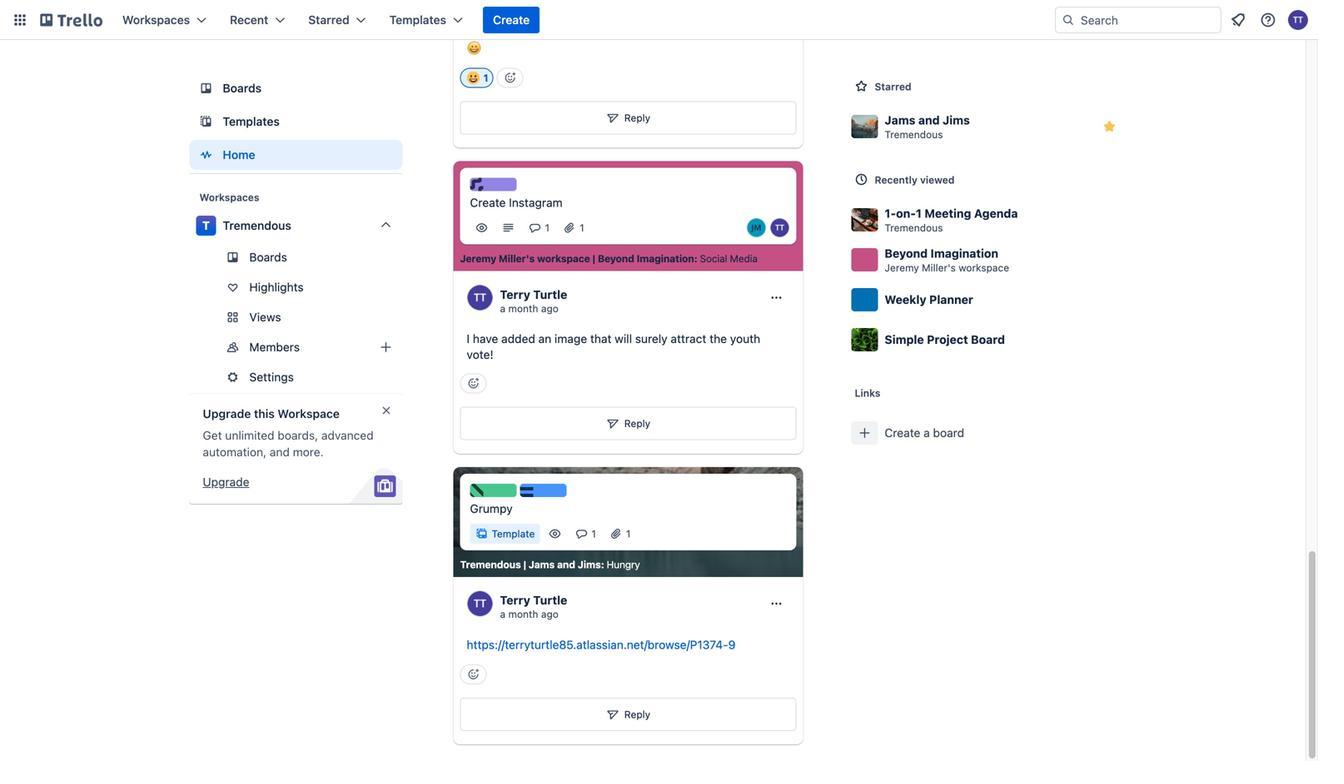 Task type: describe. For each thing, give the bounding box(es) containing it.
tremendous | jams and jims : hungry
[[460, 559, 640, 570]]

month for grumpy
[[509, 609, 539, 620]]

turtle for grumpy
[[533, 594, 568, 607]]

automation,
[[203, 445, 267, 459]]

9
[[729, 638, 736, 652]]

boards for highlights
[[250, 250, 287, 264]]

home link
[[190, 140, 403, 170]]

create button
[[483, 7, 540, 33]]

beyond inside beyond imagination jeremy miller's workspace
[[885, 247, 928, 260]]

1 reply from the top
[[625, 112, 651, 124]]

color: purple, title: none image
[[470, 178, 517, 191]]

t
[[202, 219, 210, 232]]

vote!
[[467, 348, 494, 361]]

surely
[[635, 332, 668, 346]]

and inside upgrade this workspace get unlimited boards, advanced automation, and more.
[[270, 445, 290, 459]]

recent
[[230, 13, 268, 27]]

on-
[[896, 207, 916, 220]]

simple project board link
[[845, 320, 1130, 360]]

settings
[[250, 370, 294, 384]]

and inside jams and jims tremendous
[[919, 113, 940, 127]]

back to home image
[[40, 7, 102, 33]]

upgrade for upgrade
[[203, 475, 250, 489]]

grumpy
[[470, 502, 513, 516]]

youth
[[730, 332, 761, 346]]

0 horizontal spatial workspace
[[537, 253, 590, 265]]

reply button for grumpy
[[460, 698, 797, 731]]

0 horizontal spatial imagination
[[637, 253, 694, 265]]

board
[[971, 333, 1006, 347]]

jeremy miller's workspace | beyond imagination : social media
[[460, 253, 758, 265]]

tremendous inside jams and jims tremendous
[[885, 129, 943, 140]]

terry turtle a month ago for grumpy
[[500, 594, 568, 620]]

workspaces inside dropdown button
[[122, 13, 190, 27]]

1 up "hungry"
[[626, 528, 631, 540]]

https://terryturtle85.atlassian.net/browse/p1374-9 link
[[467, 638, 736, 652]]

workspace
[[278, 407, 340, 421]]

highlights
[[250, 280, 304, 294]]

that
[[591, 332, 612, 346]]

weekly planner link
[[845, 280, 1130, 320]]

boards link for highlights
[[190, 244, 403, 271]]

views link
[[190, 304, 403, 331]]

beyond imagination link
[[598, 252, 694, 265]]

add reaction image
[[460, 665, 487, 685]]

instagram
[[509, 196, 563, 210]]

reply button for create instagram
[[460, 407, 797, 440]]

1 up jeremy miller's workspace | beyond imagination : social media
[[580, 222, 585, 234]]

attract
[[671, 332, 707, 346]]

highlights link
[[190, 274, 403, 301]]

workspaces button
[[112, 7, 217, 33]]

search image
[[1062, 13, 1075, 27]]

i have added an image that will surely attract the youth vote!
[[467, 332, 761, 361]]

advanced
[[321, 429, 374, 442]]

a for create instagram
[[500, 303, 506, 315]]

2 vertical spatial and
[[557, 559, 576, 570]]

turtle for create instagram
[[533, 288, 568, 302]]

0 notifications image
[[1229, 10, 1249, 30]]

jams and jims tremendous
[[885, 113, 970, 140]]

boards link for templates
[[190, 73, 403, 103]]

1 horizontal spatial starred
[[875, 81, 912, 92]]

simple project board
[[885, 333, 1006, 347]]

an
[[539, 332, 552, 346]]

jams inside jams and jims tremendous
[[885, 113, 916, 127]]

add image
[[376, 337, 396, 357]]

template board image
[[196, 112, 216, 132]]

links
[[855, 387, 881, 399]]

weekly planner
[[885, 293, 974, 307]]

tremendous inside 1-on-1 meeting agenda tremendous
[[885, 222, 943, 234]]

beyond imagination jeremy miller's workspace
[[885, 247, 1010, 274]]

home
[[223, 148, 255, 162]]

0 vertical spatial :
[[694, 253, 698, 265]]

a inside button
[[924, 426, 930, 440]]

1 vertical spatial add reaction image
[[460, 374, 487, 394]]

0 horizontal spatial miller's
[[499, 253, 535, 265]]

month for create instagram
[[509, 303, 539, 315]]

1 vertical spatial |
[[524, 559, 526, 570]]

workspace inside beyond imagination jeremy miller's workspace
[[959, 262, 1010, 274]]

1 vertical spatial jims
[[578, 559, 601, 570]]

0 horizontal spatial beyond
[[598, 253, 635, 265]]

i
[[467, 332, 470, 346]]

color: green, title: none image
[[470, 484, 517, 497]]

image
[[555, 332, 587, 346]]

starred button
[[298, 7, 376, 33]]

create instagram
[[470, 196, 563, 210]]

recently
[[875, 174, 918, 186]]

1 down instagram
[[545, 222, 550, 234]]

0 horizontal spatial :
[[601, 559, 604, 570]]

get
[[203, 429, 222, 442]]

1 vertical spatial jams
[[529, 559, 555, 570]]



Task type: locate. For each thing, give the bounding box(es) containing it.
0 vertical spatial jams
[[885, 113, 916, 127]]

project
[[927, 333, 969, 347]]

terry turtle a month ago for create instagram
[[500, 288, 568, 315]]

starred up jams and jims tremendous
[[875, 81, 912, 92]]

0 vertical spatial reply
[[625, 112, 651, 124]]

a left board
[[924, 426, 930, 440]]

1 vertical spatial boards link
[[190, 244, 403, 271]]

imagination inside beyond imagination jeremy miller's workspace
[[931, 247, 999, 260]]

jims left "hungry"
[[578, 559, 601, 570]]

grinning image
[[467, 40, 482, 55]]

2 reply button from the top
[[460, 407, 797, 440]]

ago up the an
[[541, 303, 559, 315]]

1 vertical spatial turtle
[[533, 594, 568, 607]]

jams and jims link
[[529, 558, 601, 571]]

0 vertical spatial month
[[509, 303, 539, 315]]

0 horizontal spatial |
[[524, 559, 526, 570]]

1 horizontal spatial miller's
[[922, 262, 956, 274]]

2 vertical spatial a
[[500, 609, 506, 620]]

2 turtle from the top
[[533, 594, 568, 607]]

tremendous down on- at the right of page
[[885, 222, 943, 234]]

2 terry turtle a month ago from the top
[[500, 594, 568, 620]]

https://terryturtle85.atlassian.net/browse/p1374-9
[[467, 638, 736, 652]]

primary element
[[0, 0, 1319, 40]]

boards link up templates link
[[190, 73, 403, 103]]

unlimited
[[225, 429, 275, 442]]

add reaction image down vote!
[[460, 374, 487, 394]]

terry turtle a month ago up the an
[[500, 288, 568, 315]]

will
[[615, 332, 632, 346]]

the
[[710, 332, 727, 346]]

0 vertical spatial reply button
[[460, 101, 797, 135]]

0 vertical spatial terry
[[500, 288, 531, 302]]

0 vertical spatial workspaces
[[122, 13, 190, 27]]

create for create
[[493, 13, 530, 27]]

members link
[[190, 334, 403, 361]]

recently viewed
[[875, 174, 955, 186]]

1 horizontal spatial jeremy
[[885, 262, 920, 274]]

1 horizontal spatial workspaces
[[200, 192, 259, 203]]

1 vertical spatial workspaces
[[200, 192, 259, 203]]

1 horizontal spatial jims
[[943, 113, 970, 127]]

starred
[[308, 13, 350, 27], [875, 81, 912, 92]]

miller's down create instagram
[[499, 253, 535, 265]]

create inside primary element
[[493, 13, 530, 27]]

1 vertical spatial :
[[601, 559, 604, 570]]

0 horizontal spatial templates
[[223, 115, 280, 128]]

added
[[502, 332, 536, 346]]

0 horizontal spatial jeremy
[[460, 253, 497, 265]]

tremendous right t
[[223, 219, 291, 232]]

1 horizontal spatial beyond
[[885, 247, 928, 260]]

1 horizontal spatial and
[[557, 559, 576, 570]]

jams up recently
[[885, 113, 916, 127]]

https://terryturtle85.atlassian.net/browse/p1374-
[[467, 638, 729, 652]]

0 vertical spatial ago
[[541, 303, 559, 315]]

1 horizontal spatial jams
[[885, 113, 916, 127]]

reply for create instagram
[[625, 418, 651, 430]]

miller's inside beyond imagination jeremy miller's workspace
[[922, 262, 956, 274]]

2 horizontal spatial and
[[919, 113, 940, 127]]

beyond up will
[[598, 253, 635, 265]]

1 terry turtle a month ago from the top
[[500, 288, 568, 315]]

jeremy down create instagram
[[460, 253, 497, 265]]

viewed
[[921, 174, 955, 186]]

0 horizontal spatial workspaces
[[122, 13, 190, 27]]

create a board
[[885, 426, 965, 440]]

0 horizontal spatial and
[[270, 445, 290, 459]]

media
[[730, 253, 758, 265]]

create a board button
[[845, 413, 1130, 453]]

jeremy up weekly at right top
[[885, 262, 920, 274]]

0 vertical spatial turtle
[[533, 288, 568, 302]]

3 reply from the top
[[625, 709, 651, 721]]

1 reply button from the top
[[460, 101, 797, 135]]

2 vertical spatial reply button
[[460, 698, 797, 731]]

ago for grumpy
[[541, 609, 559, 620]]

turtle down tremendous | jams and jims : hungry
[[533, 594, 568, 607]]

templates button
[[380, 7, 473, 33]]

planner
[[930, 293, 974, 307]]

terry turtle (terryturtle) image
[[1289, 10, 1309, 30]]

0 vertical spatial and
[[919, 113, 940, 127]]

| left beyond imagination link
[[593, 253, 596, 265]]

1 vertical spatial and
[[270, 445, 290, 459]]

1 vertical spatial boards
[[250, 250, 287, 264]]

1 vertical spatial a
[[924, 426, 930, 440]]

jims up viewed at top right
[[943, 113, 970, 127]]

0 horizontal spatial starred
[[308, 13, 350, 27]]

more.
[[293, 445, 324, 459]]

1 vertical spatial create
[[470, 196, 506, 210]]

terry down tremendous | jams and jims : hungry
[[500, 594, 531, 607]]

2 upgrade from the top
[[203, 475, 250, 489]]

boards link up highlights link
[[190, 244, 403, 271]]

: left social
[[694, 253, 698, 265]]

create
[[493, 13, 530, 27], [470, 196, 506, 210], [885, 426, 921, 440]]

0 vertical spatial |
[[593, 253, 596, 265]]

boards up highlights
[[250, 250, 287, 264]]

terry turtle a month ago down tremendous | jams and jims : hungry
[[500, 594, 568, 620]]

imagination left social
[[637, 253, 694, 265]]

1 vertical spatial upgrade
[[203, 475, 250, 489]]

a for grumpy
[[500, 609, 506, 620]]

imagination
[[931, 247, 999, 260], [637, 253, 694, 265]]

1 horizontal spatial add reaction image
[[497, 68, 524, 88]]

1 horizontal spatial imagination
[[931, 247, 999, 260]]

recent button
[[220, 7, 295, 33]]

0 vertical spatial add reaction image
[[497, 68, 524, 88]]

1-on-1 meeting agenda tremendous
[[885, 207, 1018, 234]]

1 vertical spatial terry
[[500, 594, 531, 607]]

1 right the 1-
[[916, 207, 922, 220]]

2 vertical spatial create
[[885, 426, 921, 440]]

create for create a board
[[885, 426, 921, 440]]

2 reply from the top
[[625, 418, 651, 430]]

1 vertical spatial terry turtle a month ago
[[500, 594, 568, 620]]

beyond down on- at the right of page
[[885, 247, 928, 260]]

boards for templates
[[223, 81, 262, 95]]

reply
[[625, 112, 651, 124], [625, 418, 651, 430], [625, 709, 651, 721]]

settings link
[[190, 364, 403, 391]]

templates inside dropdown button
[[390, 13, 447, 27]]

1 terry from the top
[[500, 288, 531, 302]]

meeting
[[925, 207, 972, 220]]

jeremy
[[460, 253, 497, 265], [885, 262, 920, 274]]

2 boards link from the top
[[190, 244, 403, 271]]

0 vertical spatial boards link
[[190, 73, 403, 103]]

1 vertical spatial templates
[[223, 115, 280, 128]]

weekly
[[885, 293, 927, 307]]

upgrade this workspace get unlimited boards, advanced automation, and more.
[[203, 407, 374, 459]]

ago for create instagram
[[541, 303, 559, 315]]

imagination down 1-on-1 meeting agenda tremendous on the right top of the page
[[931, 247, 999, 260]]

workspace up weekly planner link
[[959, 262, 1010, 274]]

1 ago from the top
[[541, 303, 559, 315]]

1
[[484, 72, 489, 84], [916, 207, 922, 220], [545, 222, 550, 234], [580, 222, 585, 234], [592, 528, 596, 540], [626, 528, 631, 540]]

template
[[492, 528, 535, 540]]

templates right starred popup button
[[390, 13, 447, 27]]

1 horizontal spatial |
[[593, 253, 596, 265]]

and
[[919, 113, 940, 127], [270, 445, 290, 459], [557, 559, 576, 570]]

tremendous up 'recently viewed'
[[885, 129, 943, 140]]

add reaction image down create button
[[497, 68, 524, 88]]

boards,
[[278, 429, 318, 442]]

templates
[[390, 13, 447, 27], [223, 115, 280, 128]]

create for create instagram
[[470, 196, 506, 210]]

1 vertical spatial ago
[[541, 609, 559, 620]]

2 vertical spatial reply
[[625, 709, 651, 721]]

have
[[473, 332, 498, 346]]

1 horizontal spatial templates
[[390, 13, 447, 27]]

board image
[[196, 78, 216, 98]]

0 vertical spatial starred
[[308, 13, 350, 27]]

0 vertical spatial create
[[493, 13, 530, 27]]

1 vertical spatial reply button
[[460, 407, 797, 440]]

1-
[[885, 207, 896, 220]]

1 month from the top
[[509, 303, 539, 315]]

upgrade inside upgrade this workspace get unlimited boards, advanced automation, and more.
[[203, 407, 251, 421]]

social
[[700, 253, 728, 265]]

2 terry from the top
[[500, 594, 531, 607]]

a up the added
[[500, 303, 506, 315]]

miller's
[[499, 253, 535, 265], [922, 262, 956, 274]]

1 boards link from the top
[[190, 73, 403, 103]]

0 horizontal spatial add reaction image
[[460, 374, 487, 394]]

workspaces
[[122, 13, 190, 27], [200, 192, 259, 203]]

boards link
[[190, 73, 403, 103], [190, 244, 403, 271]]

: left "hungry"
[[601, 559, 604, 570]]

miller's up "weekly planner"
[[922, 262, 956, 274]]

upgrade down automation,
[[203, 475, 250, 489]]

this
[[254, 407, 275, 421]]

workspace
[[537, 253, 590, 265], [959, 262, 1010, 274]]

jims
[[943, 113, 970, 127], [578, 559, 601, 570]]

0 vertical spatial upgrade
[[203, 407, 251, 421]]

Search field
[[1055, 7, 1222, 33]]

:
[[694, 253, 698, 265], [601, 559, 604, 570]]

open information menu image
[[1260, 12, 1277, 28]]

1 vertical spatial reply
[[625, 418, 651, 430]]

terry for grumpy
[[500, 594, 531, 607]]

| down template
[[524, 559, 526, 570]]

0 vertical spatial jims
[[943, 113, 970, 127]]

and down boards,
[[270, 445, 290, 459]]

hungry
[[607, 559, 640, 570]]

upgrade button
[[203, 474, 250, 491]]

tremendous down template
[[460, 559, 521, 570]]

templates link
[[190, 107, 403, 137]]

upgrade for upgrade this workspace get unlimited boards, advanced automation, and more.
[[203, 407, 251, 421]]

jims inside jams and jims tremendous
[[943, 113, 970, 127]]

1 inside 1-on-1 meeting agenda tremendous
[[916, 207, 922, 220]]

ago down tremendous | jams and jims : hungry
[[541, 609, 559, 620]]

color: blue, title: none image
[[520, 484, 567, 497]]

1 up jams and jims link
[[592, 528, 596, 540]]

views
[[250, 310, 281, 324]]

month up the added
[[509, 303, 539, 315]]

boards
[[223, 81, 262, 95], [250, 250, 287, 264]]

tremendous
[[885, 129, 943, 140], [223, 219, 291, 232], [885, 222, 943, 234], [460, 559, 521, 570]]

jeremy inside beyond imagination jeremy miller's workspace
[[885, 262, 920, 274]]

|
[[593, 253, 596, 265], [524, 559, 526, 570]]

1 turtle from the top
[[533, 288, 568, 302]]

1 horizontal spatial :
[[694, 253, 698, 265]]

1 vertical spatial starred
[[875, 81, 912, 92]]

1 horizontal spatial workspace
[[959, 262, 1010, 274]]

agenda
[[975, 207, 1018, 220]]

home image
[[196, 145, 216, 165]]

add reaction image
[[497, 68, 524, 88], [460, 374, 487, 394]]

0 vertical spatial a
[[500, 303, 506, 315]]

jams
[[885, 113, 916, 127], [529, 559, 555, 570]]

upgrade
[[203, 407, 251, 421], [203, 475, 250, 489]]

reply button
[[460, 101, 797, 135], [460, 407, 797, 440], [460, 698, 797, 731]]

a
[[500, 303, 506, 315], [924, 426, 930, 440], [500, 609, 506, 620]]

templates up home
[[223, 115, 280, 128]]

a down tremendous | jams and jims : hungry
[[500, 609, 506, 620]]

upgrade up get
[[203, 407, 251, 421]]

0 vertical spatial terry turtle a month ago
[[500, 288, 568, 315]]

turtle up the an
[[533, 288, 568, 302]]

click to unstar jams and jims. it will be removed from your starred list. image
[[1102, 118, 1118, 135]]

2 month from the top
[[509, 609, 539, 620]]

0 vertical spatial boards
[[223, 81, 262, 95]]

terry
[[500, 288, 531, 302], [500, 594, 531, 607]]

boards right board icon
[[223, 81, 262, 95]]

1 upgrade from the top
[[203, 407, 251, 421]]

turtle
[[533, 288, 568, 302], [533, 594, 568, 607]]

jams down template
[[529, 559, 555, 570]]

simple
[[885, 333, 924, 347]]

members
[[250, 340, 300, 354]]

ago
[[541, 303, 559, 315], [541, 609, 559, 620]]

0 horizontal spatial jims
[[578, 559, 601, 570]]

starred right recent popup button
[[308, 13, 350, 27]]

terry up the added
[[500, 288, 531, 302]]

2 ago from the top
[[541, 609, 559, 620]]

board
[[934, 426, 965, 440]]

month down tremendous | jams and jims : hungry
[[509, 609, 539, 620]]

1 vertical spatial month
[[509, 609, 539, 620]]

and up viewed at top right
[[919, 113, 940, 127]]

workspace down instagram
[[537, 253, 590, 265]]

3 reply button from the top
[[460, 698, 797, 731]]

0 horizontal spatial jams
[[529, 559, 555, 570]]

reply for grumpy
[[625, 709, 651, 721]]

1 down create button
[[484, 72, 489, 84]]

starred inside popup button
[[308, 13, 350, 27]]

0 vertical spatial templates
[[390, 13, 447, 27]]

month
[[509, 303, 539, 315], [509, 609, 539, 620]]

and left "hungry"
[[557, 559, 576, 570]]

terry for create instagram
[[500, 288, 531, 302]]



Task type: vqa. For each thing, say whether or not it's contained in the screenshot.
the Developer tools "link"
no



